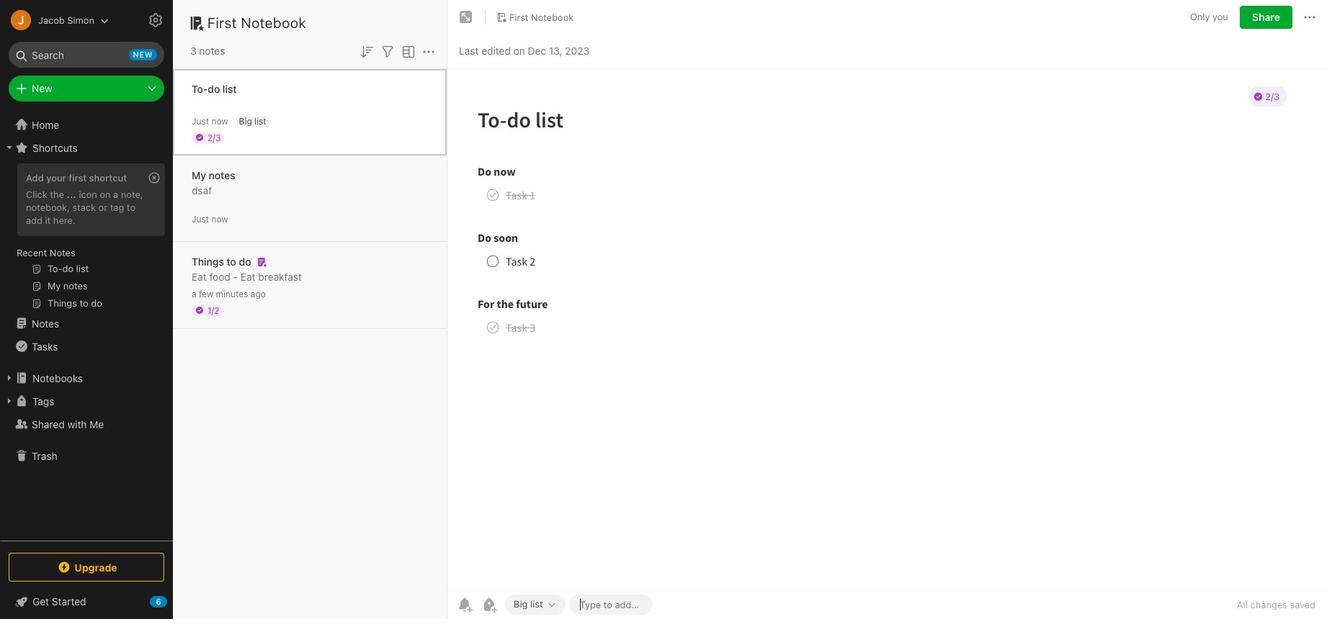 Task type: locate. For each thing, give the bounding box(es) containing it.
0 horizontal spatial do
[[208, 83, 220, 95]]

0 vertical spatial big
[[239, 116, 252, 127]]

just
[[192, 116, 209, 127], [192, 214, 209, 225]]

note list element
[[173, 0, 448, 620]]

first notebook
[[510, 11, 574, 23], [208, 14, 307, 31]]

group containing add your first shortcut
[[0, 159, 172, 318]]

to
[[127, 202, 136, 213], [227, 256, 236, 268]]

notes right my
[[209, 169, 235, 181]]

0 horizontal spatial more actions field
[[420, 42, 438, 60]]

now up 2/3
[[211, 116, 228, 127]]

just now
[[192, 116, 228, 127], [192, 214, 228, 225]]

icon on a note, notebook, stack or tag to add it here.
[[26, 189, 143, 226]]

2023
[[565, 44, 590, 57]]

new
[[32, 82, 52, 94]]

a left few
[[192, 289, 197, 299]]

more actions image
[[1302, 9, 1319, 26], [420, 43, 438, 60]]

first
[[69, 172, 87, 184]]

big inside button
[[514, 599, 528, 611]]

ago
[[251, 289, 266, 299]]

0 vertical spatial now
[[211, 116, 228, 127]]

Note Editor text field
[[448, 69, 1328, 590]]

0 vertical spatial more actions image
[[1302, 9, 1319, 26]]

More actions field
[[1302, 6, 1319, 29], [420, 42, 438, 60]]

first notebook button
[[492, 7, 579, 27]]

0 vertical spatial just
[[192, 116, 209, 127]]

0 vertical spatial on
[[514, 44, 525, 57]]

1 horizontal spatial big list
[[514, 599, 543, 611]]

add tag image
[[481, 597, 498, 614]]

all changes saved
[[1238, 600, 1316, 611]]

1 vertical spatial a
[[192, 289, 197, 299]]

icon
[[79, 189, 97, 200]]

1 vertical spatial more actions image
[[420, 43, 438, 60]]

home link
[[0, 113, 173, 136]]

me
[[90, 418, 104, 431]]

notes link
[[0, 312, 172, 335]]

Big list Tag actions field
[[543, 600, 557, 611]]

just up 2/3
[[192, 116, 209, 127]]

1 vertical spatial more actions field
[[420, 42, 438, 60]]

1 vertical spatial just
[[192, 214, 209, 225]]

0 horizontal spatial first
[[208, 14, 237, 31]]

0 horizontal spatial big
[[239, 116, 252, 127]]

eat food - eat breakfast
[[192, 271, 302, 283]]

0 vertical spatial a
[[113, 189, 118, 200]]

1 horizontal spatial more actions field
[[1302, 6, 1319, 29]]

0 horizontal spatial eat
[[192, 271, 207, 283]]

tags button
[[0, 390, 172, 413]]

1 horizontal spatial on
[[514, 44, 525, 57]]

shared with me link
[[0, 413, 172, 436]]

eat down 'things'
[[192, 271, 207, 283]]

few
[[199, 289, 214, 299]]

1 vertical spatial list
[[255, 116, 266, 127]]

get started
[[32, 596, 86, 608]]

Add filters field
[[379, 42, 396, 60]]

big list button
[[505, 595, 566, 616]]

1 horizontal spatial eat
[[241, 271, 256, 283]]

0 horizontal spatial more actions image
[[420, 43, 438, 60]]

do up eat food - eat breakfast
[[239, 256, 251, 268]]

1 horizontal spatial big
[[514, 599, 528, 611]]

a inside note list element
[[192, 289, 197, 299]]

list inside button
[[531, 599, 543, 611]]

0 vertical spatial big list
[[239, 116, 266, 127]]

list
[[223, 83, 237, 95], [255, 116, 266, 127], [531, 599, 543, 611]]

1 vertical spatial just now
[[192, 214, 228, 225]]

notes right the recent
[[50, 247, 75, 259]]

Help and Learning task checklist field
[[0, 591, 173, 614]]

notebook,
[[26, 202, 70, 213]]

1 eat from the left
[[192, 271, 207, 283]]

on
[[514, 44, 525, 57], [100, 189, 111, 200]]

0 horizontal spatial to
[[127, 202, 136, 213]]

breakfast
[[258, 271, 302, 283]]

shortcuts button
[[0, 136, 172, 159]]

more actions field right share button
[[1302, 6, 1319, 29]]

share
[[1253, 11, 1281, 23]]

3 notes
[[190, 45, 225, 57]]

big inside note list element
[[239, 116, 252, 127]]

2 horizontal spatial list
[[531, 599, 543, 611]]

Search text field
[[19, 42, 154, 68]]

with
[[67, 418, 87, 431]]

jacob simon
[[38, 14, 94, 26]]

1 vertical spatial notes
[[209, 169, 235, 181]]

first
[[510, 11, 529, 23], [208, 14, 237, 31]]

1 vertical spatial now
[[211, 214, 228, 225]]

notebooks link
[[0, 367, 172, 390]]

0 horizontal spatial big list
[[239, 116, 266, 127]]

first notebook up the dec
[[510, 11, 574, 23]]

0 horizontal spatial a
[[113, 189, 118, 200]]

more actions field right view options field
[[420, 42, 438, 60]]

to down note,
[[127, 202, 136, 213]]

2 now from the top
[[211, 214, 228, 225]]

click the ...
[[26, 189, 76, 200]]

1 vertical spatial big list
[[514, 599, 543, 611]]

home
[[32, 119, 59, 131]]

now down dsaf
[[211, 214, 228, 225]]

1 horizontal spatial list
[[255, 116, 266, 127]]

on left the dec
[[514, 44, 525, 57]]

first up last edited on dec 13, 2023
[[510, 11, 529, 23]]

notes up tasks
[[32, 318, 59, 330]]

1 vertical spatial big
[[514, 599, 528, 611]]

first inside note list element
[[208, 14, 237, 31]]

shortcuts
[[32, 142, 78, 154]]

1 vertical spatial to
[[227, 256, 236, 268]]

2 vertical spatial list
[[531, 599, 543, 611]]

first notebook up 3 notes
[[208, 14, 307, 31]]

notes for 3 notes
[[199, 45, 225, 57]]

notes right 3
[[199, 45, 225, 57]]

0 vertical spatial more actions field
[[1302, 6, 1319, 29]]

1 horizontal spatial a
[[192, 289, 197, 299]]

1 vertical spatial notes
[[32, 318, 59, 330]]

eat right -
[[241, 271, 256, 283]]

only you
[[1191, 11, 1229, 23]]

first up 3 notes
[[208, 14, 237, 31]]

1 vertical spatial on
[[100, 189, 111, 200]]

dsaf
[[192, 184, 212, 196]]

do down 3 notes
[[208, 83, 220, 95]]

do
[[208, 83, 220, 95], [239, 256, 251, 268]]

1 vertical spatial do
[[239, 256, 251, 268]]

last edited on dec 13, 2023
[[459, 44, 590, 57]]

0 horizontal spatial on
[[100, 189, 111, 200]]

on up or
[[100, 189, 111, 200]]

to-do list
[[192, 83, 237, 95]]

1/2
[[208, 305, 219, 316]]

notebook
[[531, 11, 574, 23], [241, 14, 307, 31]]

more actions image inside note list element
[[420, 43, 438, 60]]

add filters image
[[379, 43, 396, 60]]

things
[[192, 256, 224, 268]]

more actions image right share button
[[1302, 9, 1319, 26]]

1 just from the top
[[192, 116, 209, 127]]

your
[[46, 172, 66, 184]]

trash
[[32, 450, 57, 462]]

1 horizontal spatial to
[[227, 256, 236, 268]]

0 horizontal spatial notebook
[[241, 14, 307, 31]]

just now down dsaf
[[192, 214, 228, 225]]

0 horizontal spatial first notebook
[[208, 14, 307, 31]]

1 horizontal spatial first
[[510, 11, 529, 23]]

6
[[156, 598, 161, 607]]

0 vertical spatial notes
[[50, 247, 75, 259]]

just now up 2/3
[[192, 116, 228, 127]]

eat
[[192, 271, 207, 283], [241, 271, 256, 283]]

0 vertical spatial list
[[223, 83, 237, 95]]

a
[[113, 189, 118, 200], [192, 289, 197, 299]]

a up tag
[[113, 189, 118, 200]]

simon
[[67, 14, 94, 26]]

0 vertical spatial just now
[[192, 116, 228, 127]]

1 horizontal spatial notebook
[[531, 11, 574, 23]]

first inside button
[[510, 11, 529, 23]]

big
[[239, 116, 252, 127], [514, 599, 528, 611]]

notes
[[199, 45, 225, 57], [209, 169, 235, 181]]

1 horizontal spatial first notebook
[[510, 11, 574, 23]]

notes inside the my notes dsaf
[[209, 169, 235, 181]]

share button
[[1240, 6, 1293, 29]]

first notebook inside note list element
[[208, 14, 307, 31]]

2 eat from the left
[[241, 271, 256, 283]]

0 vertical spatial to
[[127, 202, 136, 213]]

changes
[[1251, 600, 1288, 611]]

edited
[[482, 44, 511, 57]]

notes
[[50, 247, 75, 259], [32, 318, 59, 330]]

big list
[[239, 116, 266, 127], [514, 599, 543, 611]]

minutes
[[216, 289, 248, 299]]

more actions image right view options field
[[420, 43, 438, 60]]

to up -
[[227, 256, 236, 268]]

2 just from the top
[[192, 214, 209, 225]]

0 vertical spatial notes
[[199, 45, 225, 57]]

3
[[190, 45, 197, 57]]

tree
[[0, 113, 173, 541]]

add
[[26, 172, 44, 184]]

now
[[211, 116, 228, 127], [211, 214, 228, 225]]

notebook inside 'first notebook' button
[[531, 11, 574, 23]]

group
[[0, 159, 172, 318]]

1 horizontal spatial do
[[239, 256, 251, 268]]

or
[[98, 202, 108, 213]]

0 horizontal spatial list
[[223, 83, 237, 95]]

just down dsaf
[[192, 214, 209, 225]]



Task type: describe. For each thing, give the bounding box(es) containing it.
on inside icon on a note, notebook, stack or tag to add it here.
[[100, 189, 111, 200]]

tree containing home
[[0, 113, 173, 541]]

shared
[[32, 418, 65, 431]]

tasks
[[32, 341, 58, 353]]

recent notes
[[17, 247, 75, 259]]

to inside note list element
[[227, 256, 236, 268]]

to-
[[192, 83, 208, 95]]

2 just now from the top
[[192, 214, 228, 225]]

get
[[32, 596, 49, 608]]

last
[[459, 44, 479, 57]]

1 now from the top
[[211, 116, 228, 127]]

add
[[26, 215, 42, 226]]

my notes dsaf
[[192, 169, 235, 196]]

saved
[[1291, 600, 1316, 611]]

add your first shortcut
[[26, 172, 127, 184]]

click
[[26, 189, 47, 200]]

expand note image
[[458, 9, 475, 26]]

new button
[[9, 76, 164, 102]]

it
[[45, 215, 51, 226]]

new
[[133, 50, 153, 59]]

dec
[[528, 44, 547, 57]]

stack
[[72, 202, 96, 213]]

here.
[[53, 215, 75, 226]]

big list inside note list element
[[239, 116, 266, 127]]

View options field
[[396, 42, 417, 60]]

Add tag field
[[579, 599, 643, 612]]

Sort options field
[[358, 42, 376, 60]]

shortcut
[[89, 172, 127, 184]]

the
[[50, 189, 64, 200]]

settings image
[[147, 12, 164, 29]]

you
[[1213, 11, 1229, 23]]

Account field
[[0, 6, 109, 35]]

13,
[[549, 44, 563, 57]]

a inside icon on a note, notebook, stack or tag to add it here.
[[113, 189, 118, 200]]

-
[[233, 271, 238, 283]]

recent
[[17, 247, 47, 259]]

expand tags image
[[4, 396, 15, 407]]

to inside icon on a note, notebook, stack or tag to add it here.
[[127, 202, 136, 213]]

first notebook inside button
[[510, 11, 574, 23]]

note window element
[[448, 0, 1328, 620]]

all
[[1238, 600, 1248, 611]]

1 just now from the top
[[192, 116, 228, 127]]

notebooks
[[32, 372, 83, 385]]

shared with me
[[32, 418, 104, 431]]

add a reminder image
[[456, 597, 474, 614]]

things to do
[[192, 256, 251, 268]]

on inside note window "element"
[[514, 44, 525, 57]]

only
[[1191, 11, 1211, 23]]

2/3
[[208, 132, 221, 143]]

tag
[[110, 202, 124, 213]]

jacob
[[38, 14, 65, 26]]

my
[[192, 169, 206, 181]]

a few minutes ago
[[192, 289, 266, 299]]

food
[[209, 271, 231, 283]]

tags
[[32, 395, 54, 408]]

new search field
[[19, 42, 157, 68]]

tasks button
[[0, 335, 172, 358]]

click to collapse image
[[168, 593, 178, 611]]

upgrade
[[74, 562, 117, 574]]

...
[[67, 189, 76, 200]]

started
[[52, 596, 86, 608]]

big list inside button
[[514, 599, 543, 611]]

note,
[[121, 189, 143, 200]]

0 vertical spatial do
[[208, 83, 220, 95]]

1 horizontal spatial more actions image
[[1302, 9, 1319, 26]]

upgrade button
[[9, 554, 164, 582]]

notebook inside note list element
[[241, 14, 307, 31]]

notes for my notes dsaf
[[209, 169, 235, 181]]

expand notebooks image
[[4, 373, 15, 384]]

trash link
[[0, 445, 172, 468]]



Task type: vqa. For each thing, say whether or not it's contained in the screenshot.
the New
yes



